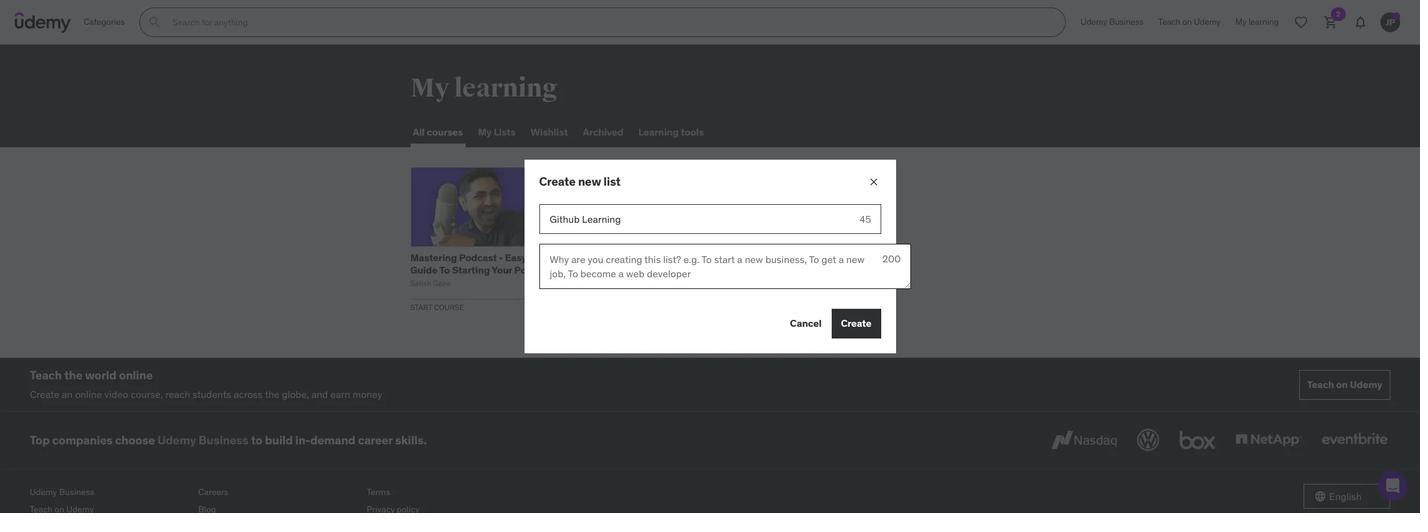 Task type: describe. For each thing, give the bounding box(es) containing it.
skills.
[[395, 433, 427, 448]]

github
[[587, 252, 620, 264]]

&
[[579, 252, 585, 264]]

nasdaq image
[[1049, 427, 1120, 454]]

create left new at the left of the page
[[539, 174, 576, 189]]

tools
[[681, 126, 704, 138]]

mastering game design camera movements in arcade studio link
[[715, 252, 856, 288]]

0 horizontal spatial the
[[64, 368, 83, 383]]

design
[[793, 252, 825, 264]]

mastering for guide
[[410, 252, 457, 264]]

on for right teach on udemy link
[[1337, 379, 1348, 391]]

archived link
[[581, 118, 626, 147]]

archived
[[583, 126, 624, 138]]

wishlist
[[531, 126, 568, 138]]

to
[[440, 264, 450, 276]]

start
[[410, 303, 432, 312]]

money
[[353, 388, 382, 401]]

terms
[[367, 487, 390, 498]]

my lists link
[[476, 118, 518, 147]]

an
[[62, 388, 73, 401]]

terms link
[[367, 485, 525, 502]]

create inside git & github crash course: create a repository from scratch!
[[563, 264, 593, 276]]

your
[[492, 264, 512, 276]]

movements
[[753, 264, 807, 276]]

1 horizontal spatial udemy business
[[1081, 16, 1144, 27]]

all
[[413, 126, 425, 138]]

box image
[[1177, 427, 1219, 454]]

mastering game design camera movements in arcade studio
[[715, 252, 852, 288]]

guide
[[410, 264, 438, 276]]

earn
[[331, 388, 350, 401]]

career
[[358, 433, 393, 448]]

cancel
[[790, 317, 822, 330]]

create new list dialog
[[524, 160, 911, 354]]

cancel button
[[790, 309, 822, 339]]

english button
[[1304, 485, 1391, 509]]

0 vertical spatial business
[[1110, 16, 1144, 27]]

git
[[563, 252, 577, 264]]

and
[[312, 388, 328, 401]]

easy
[[505, 252, 527, 264]]

200
[[883, 253, 901, 265]]

Why are you creating this list? e.g. To start a new business, To get a new job, To become a web developer text field
[[539, 244, 911, 289]]

english
[[1330, 491, 1362, 503]]

demand
[[310, 433, 356, 448]]

2 horizontal spatial teach
[[1308, 379, 1335, 391]]

reach
[[165, 388, 190, 401]]

create button
[[832, 309, 881, 339]]

gaire
[[433, 279, 451, 288]]

2 vertical spatial business
[[59, 487, 94, 498]]

in
[[809, 264, 818, 276]]

course
[[434, 303, 464, 312]]

course,
[[131, 388, 163, 401]]

mastering for movements
[[715, 252, 762, 264]]

learning
[[639, 126, 679, 138]]

companies
[[52, 433, 113, 448]]

1 horizontal spatial teach
[[1159, 16, 1181, 27]]

learning tools
[[639, 126, 704, 138]]

taulien
[[584, 279, 607, 288]]

all courses link
[[410, 118, 466, 147]]

learning
[[454, 72, 558, 104]]

studio
[[715, 276, 746, 288]]

git & github crash course: create a repository from scratch! link
[[563, 252, 689, 288]]



Task type: locate. For each thing, give the bounding box(es) containing it.
eventbrite image
[[1320, 427, 1391, 454]]

1 horizontal spatial teach on udemy
[[1308, 379, 1383, 391]]

on for left teach on udemy link
[[1183, 16, 1192, 27]]

the left globe,
[[265, 388, 280, 401]]

satish
[[410, 279, 431, 288]]

create new list
[[539, 174, 621, 189]]

udemy business
[[1081, 16, 1144, 27], [30, 487, 94, 498]]

lists
[[494, 126, 516, 138]]

the
[[64, 368, 83, 383], [265, 388, 280, 401]]

course:
[[650, 252, 686, 264]]

1 horizontal spatial mastering
[[715, 252, 762, 264]]

mastering up the gaire
[[410, 252, 457, 264]]

0 horizontal spatial teach
[[30, 368, 62, 383]]

online
[[119, 368, 153, 383], [75, 388, 102, 401]]

kalob taulien
[[563, 279, 607, 288]]

learning tools link
[[636, 118, 707, 147]]

teach on udemy for right teach on udemy link
[[1308, 379, 1383, 391]]

my up all courses
[[410, 72, 449, 104]]

my for my lists
[[478, 126, 492, 138]]

1 vertical spatial my
[[478, 126, 492, 138]]

crash
[[622, 252, 648, 264]]

0 vertical spatial the
[[64, 368, 83, 383]]

1 mastering from the left
[[410, 252, 457, 264]]

choose
[[115, 433, 155, 448]]

create up kalob
[[563, 264, 593, 276]]

0 horizontal spatial udemy business
[[30, 487, 94, 498]]

0 horizontal spatial online
[[75, 388, 102, 401]]

teach
[[1159, 16, 1181, 27], [30, 368, 62, 383], [1308, 379, 1335, 391]]

podcast right the your
[[514, 264, 552, 276]]

world
[[85, 368, 116, 383]]

1 horizontal spatial on
[[1337, 379, 1348, 391]]

on
[[1183, 16, 1192, 27], [1337, 379, 1348, 391]]

Name your list e.g. HTML skills text field
[[539, 205, 850, 234]]

a
[[596, 264, 601, 276]]

1 horizontal spatial the
[[265, 388, 280, 401]]

all courses
[[413, 126, 463, 138]]

the up an
[[64, 368, 83, 383]]

teach on udemy
[[1159, 16, 1221, 27], [1308, 379, 1383, 391]]

game
[[764, 252, 791, 264]]

0 vertical spatial online
[[119, 368, 153, 383]]

small image
[[1315, 491, 1327, 503]]

2 vertical spatial udemy business link
[[30, 485, 188, 502]]

0 horizontal spatial teach on udemy
[[1159, 16, 1221, 27]]

1 vertical spatial online
[[75, 388, 102, 401]]

teach on udemy for left teach on udemy link
[[1159, 16, 1221, 27]]

careers
[[198, 487, 229, 498]]

scratch!
[[563, 276, 602, 288]]

1 vertical spatial business
[[199, 433, 249, 448]]

teach inside teach the world online create an online video course, reach students across the globe, and earn money
[[30, 368, 62, 383]]

new
[[578, 174, 601, 189]]

podcast
[[459, 252, 497, 264], [514, 264, 552, 276]]

globe,
[[282, 388, 309, 401]]

create left an
[[30, 388, 59, 401]]

0 horizontal spatial business
[[59, 487, 94, 498]]

create
[[539, 174, 576, 189], [563, 264, 593, 276], [841, 317, 872, 330], [30, 388, 59, 401]]

students
[[193, 388, 231, 401]]

1 vertical spatial udemy business
[[30, 487, 94, 498]]

list
[[604, 174, 621, 189]]

careers link
[[198, 485, 357, 502]]

build
[[265, 433, 293, 448]]

0 horizontal spatial on
[[1183, 16, 1192, 27]]

mastering
[[410, 252, 457, 264], [715, 252, 762, 264]]

my inside 'my lists' link
[[478, 126, 492, 138]]

courses
[[427, 126, 463, 138]]

0 vertical spatial udemy business
[[1081, 16, 1144, 27]]

0 vertical spatial teach on udemy
[[1159, 16, 1221, 27]]

repository
[[603, 264, 653, 276]]

0 vertical spatial my
[[410, 72, 449, 104]]

volkswagen image
[[1135, 427, 1162, 454]]

git & github crash course: create a repository from scratch!
[[563, 252, 686, 288]]

my for my learning
[[410, 72, 449, 104]]

start course
[[410, 303, 464, 312]]

1 vertical spatial on
[[1337, 379, 1348, 391]]

close modal image
[[868, 176, 880, 188]]

udemy image
[[15, 12, 71, 33]]

1 horizontal spatial my
[[478, 126, 492, 138]]

0 vertical spatial on
[[1183, 16, 1192, 27]]

0 horizontal spatial teach on udemy link
[[1151, 7, 1229, 37]]

create right cancel
[[841, 317, 872, 330]]

podcast left - at the left of the page
[[459, 252, 497, 264]]

45
[[860, 213, 871, 225]]

top
[[30, 433, 50, 448]]

top companies choose udemy business to build in-demand career skills.
[[30, 433, 427, 448]]

from
[[655, 264, 679, 276]]

mastering inside "mastering podcast -  easy guide to starting your podcast satish gaire"
[[410, 252, 457, 264]]

1 vertical spatial the
[[265, 388, 280, 401]]

starting
[[452, 264, 490, 276]]

2 mastering from the left
[[715, 252, 762, 264]]

create inside teach the world online create an online video course, reach students across the globe, and earn money
[[30, 388, 59, 401]]

business
[[1110, 16, 1144, 27], [199, 433, 249, 448], [59, 487, 94, 498]]

0 vertical spatial udemy business link
[[1074, 7, 1151, 37]]

online right an
[[75, 388, 102, 401]]

1 horizontal spatial podcast
[[514, 264, 552, 276]]

in-
[[295, 433, 310, 448]]

create inside button
[[841, 317, 872, 330]]

mastering podcast -  easy guide to starting your podcast satish gaire
[[410, 252, 552, 288]]

0 vertical spatial teach on udemy link
[[1151, 7, 1229, 37]]

wishlist link
[[528, 118, 571, 147]]

mastering podcast -  easy guide to starting your podcast link
[[410, 252, 552, 276]]

my
[[410, 72, 449, 104], [478, 126, 492, 138]]

my left lists
[[478, 126, 492, 138]]

arcade
[[819, 264, 852, 276]]

udemy
[[1081, 16, 1108, 27], [1194, 16, 1221, 27], [1350, 379, 1383, 391], [157, 433, 196, 448], [30, 487, 57, 498]]

teach the world online create an online video course, reach students across the globe, and earn money
[[30, 368, 382, 401]]

kalob
[[563, 279, 582, 288]]

1 vertical spatial udemy business link
[[157, 433, 249, 448]]

-
[[499, 252, 503, 264]]

1 horizontal spatial teach on udemy link
[[1300, 370, 1391, 400]]

1 horizontal spatial online
[[119, 368, 153, 383]]

submit search image
[[148, 15, 163, 30]]

my learning
[[410, 72, 558, 104]]

online up course,
[[119, 368, 153, 383]]

across
[[234, 388, 263, 401]]

mastering inside mastering game design camera movements in arcade studio
[[715, 252, 762, 264]]

udemy business link
[[1074, 7, 1151, 37], [157, 433, 249, 448], [30, 485, 188, 502]]

1 horizontal spatial business
[[199, 433, 249, 448]]

netapp image
[[1234, 427, 1305, 454]]

video
[[104, 388, 128, 401]]

teach on udemy link
[[1151, 7, 1229, 37], [1300, 370, 1391, 400]]

0 horizontal spatial podcast
[[459, 252, 497, 264]]

1 vertical spatial teach on udemy
[[1308, 379, 1383, 391]]

0 horizontal spatial my
[[410, 72, 449, 104]]

2 horizontal spatial business
[[1110, 16, 1144, 27]]

to
[[251, 433, 263, 448]]

mastering up studio
[[715, 252, 762, 264]]

camera
[[715, 264, 751, 276]]

1 vertical spatial teach on udemy link
[[1300, 370, 1391, 400]]

my lists
[[478, 126, 516, 138]]

0 horizontal spatial mastering
[[410, 252, 457, 264]]



Task type: vqa. For each thing, say whether or not it's contained in the screenshot.
GitHub
yes



